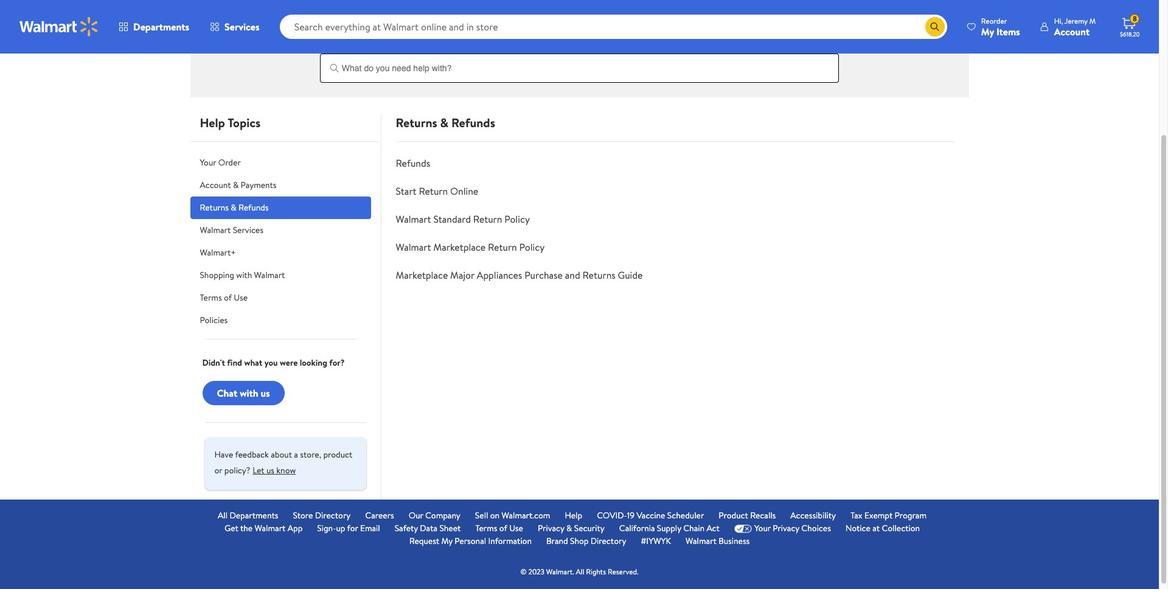 Task type: vqa. For each thing, say whether or not it's contained in the screenshot.
the Gift to the right
no



Task type: locate. For each thing, give the bounding box(es) containing it.
brand shop directory link
[[546, 535, 626, 548]]

search icon image
[[930, 22, 940, 32]]

order right an
[[601, 5, 624, 17]]

my inside reorder my items
[[981, 25, 994, 38]]

1 horizontal spatial departments
[[230, 509, 278, 522]]

store
[[293, 509, 313, 522]]

privacy & security link
[[538, 522, 605, 535]]

0 vertical spatial services
[[225, 20, 260, 33]]

with right shopping
[[236, 269, 252, 281]]

marketplace left major
[[396, 268, 448, 282]]

us right let
[[267, 464, 274, 476]]

all left rights
[[576, 567, 584, 577]]

0 vertical spatial policy
[[505, 212, 530, 226]]

policy up walmart marketplace return policy link
[[505, 212, 530, 226]]

0 vertical spatial use
[[234, 291, 248, 304]]

the
[[240, 522, 253, 534]]

walmart services link
[[190, 219, 371, 242]]

policy up the purchase
[[519, 240, 545, 254]]

of up information
[[500, 522, 507, 534]]

request
[[409, 535, 439, 547]]

help link
[[565, 509, 582, 522]]

my
[[981, 25, 994, 38], [442, 535, 453, 547]]

scheduler
[[667, 509, 704, 522]]

0 vertical spatial my
[[981, 25, 994, 38]]

cancel
[[563, 5, 588, 17]]

1 vertical spatial use
[[509, 522, 523, 534]]

&
[[750, 5, 755, 17], [440, 114, 449, 131], [233, 179, 239, 191], [231, 201, 236, 214], [567, 522, 572, 534]]

2 vertical spatial your
[[755, 522, 771, 534]]

account
[[1054, 25, 1090, 38], [200, 179, 231, 191]]

marketplace
[[434, 240, 486, 254], [396, 268, 448, 282]]

topics
[[368, 41, 390, 54]]

product recalls link
[[719, 509, 776, 522]]

sell
[[475, 509, 488, 522]]

terms up the policies
[[200, 291, 222, 304]]

terms down sell
[[476, 522, 497, 534]]

of
[[224, 291, 232, 304], [500, 522, 507, 534]]

all up get
[[218, 509, 228, 522]]

didn't find what you were looking for?
[[202, 357, 345, 369]]

return up walmart marketplace return policy link
[[473, 212, 502, 226]]

account inside 'hi, jeremy m account'
[[1054, 25, 1090, 38]]

1 vertical spatial policy
[[519, 240, 545, 254]]

help left topics
[[200, 114, 225, 131]]

1 horizontal spatial directory
[[591, 535, 626, 547]]

or down have
[[215, 464, 222, 476]]

returns & refunds
[[719, 5, 787, 17], [396, 114, 495, 131], [200, 201, 269, 214]]

or
[[553, 5, 561, 17], [215, 464, 222, 476]]

use down sell on walmart.com at left bottom
[[509, 522, 523, 534]]

california
[[619, 522, 655, 534]]

reorder
[[981, 16, 1007, 26]]

0 horizontal spatial my
[[442, 535, 453, 547]]

help up privacy & security
[[565, 509, 582, 522]]

1 horizontal spatial account
[[1054, 25, 1090, 38]]

terms of use link
[[190, 287, 371, 309], [476, 522, 523, 535]]

walmart for walmart services
[[200, 224, 231, 236]]

account down your order
[[200, 179, 231, 191]]

1 vertical spatial return
[[473, 212, 502, 226]]

1 horizontal spatial of
[[500, 522, 507, 534]]

our company link
[[409, 509, 461, 522]]

help topics
[[200, 114, 261, 131]]

my inside notice at collection request my personal information
[[442, 535, 453, 547]]

walmart marketplace return policy
[[396, 240, 545, 254]]

store directory link
[[293, 509, 351, 522]]

0 vertical spatial with
[[236, 269, 252, 281]]

terms of use down shopping
[[200, 291, 248, 304]]

walmart image
[[19, 17, 99, 37]]

guide
[[618, 268, 643, 282]]

1 vertical spatial returns & refunds link
[[190, 197, 371, 219]]

with for us
[[240, 386, 258, 400]]

an
[[590, 5, 599, 17]]

1 vertical spatial account
[[200, 179, 231, 191]]

your for your privacy choices
[[755, 522, 771, 534]]

order right track
[[415, 5, 438, 17]]

order inside 'link'
[[218, 156, 241, 169]]

payments
[[241, 179, 277, 191]]

0 vertical spatial all
[[218, 509, 228, 522]]

search help topics
[[322, 41, 390, 54]]

use down shopping with walmart
[[234, 291, 248, 304]]

your up account & payments
[[200, 156, 216, 169]]

0 horizontal spatial terms of use link
[[190, 287, 371, 309]]

with for walmart
[[236, 269, 252, 281]]

program
[[895, 509, 927, 522]]

1 vertical spatial all
[[576, 567, 584, 577]]

1 vertical spatial returns & refunds
[[396, 114, 495, 131]]

1 vertical spatial your
[[200, 156, 216, 169]]

track your order
[[375, 5, 438, 17]]

policies
[[200, 314, 228, 326]]

chain
[[684, 522, 705, 534]]

your right track
[[397, 5, 413, 17]]

policy
[[505, 212, 530, 226], [519, 240, 545, 254]]

marketplace up major
[[434, 240, 486, 254]]

1 vertical spatial departments
[[230, 509, 278, 522]]

accessibility
[[791, 509, 836, 522]]

departments
[[133, 20, 189, 33], [230, 509, 278, 522]]

let us know button
[[253, 461, 296, 480]]

2 vertical spatial returns & refunds
[[200, 201, 269, 214]]

2 horizontal spatial returns & refunds
[[719, 5, 787, 17]]

0 horizontal spatial returns & refunds
[[200, 201, 269, 214]]

1 vertical spatial terms of use link
[[476, 522, 523, 535]]

0 vertical spatial returns & refunds link
[[666, 0, 839, 29]]

2 horizontal spatial your
[[755, 522, 771, 534]]

account left the $618.20
[[1054, 25, 1090, 38]]

start
[[396, 184, 417, 198]]

return up appliances
[[488, 240, 517, 254]]

order up account & payments
[[218, 156, 241, 169]]

privacy up "brand"
[[538, 522, 565, 534]]

walmart for walmart marketplace return policy
[[396, 240, 431, 254]]

safety data sheet link
[[395, 522, 461, 535]]

0 vertical spatial account
[[1054, 25, 1090, 38]]

with right chat
[[240, 386, 258, 400]]

start return online
[[396, 184, 478, 198]]

topics
[[228, 114, 261, 131]]

1 horizontal spatial help
[[565, 509, 582, 522]]

sell on walmart.com
[[475, 509, 550, 522]]

information
[[488, 535, 532, 547]]

have feedback about a store, product or policy?
[[215, 448, 353, 476]]

0 vertical spatial terms of use link
[[190, 287, 371, 309]]

services button
[[200, 12, 270, 41]]

my down sheet at the bottom of page
[[442, 535, 453, 547]]

get
[[224, 522, 238, 534]]

you
[[265, 357, 278, 369]]

1 privacy from the left
[[538, 522, 565, 534]]

1 vertical spatial terms of use
[[476, 522, 523, 534]]

know
[[276, 464, 296, 476]]

sign-
[[317, 522, 336, 534]]

0 horizontal spatial of
[[224, 291, 232, 304]]

all
[[218, 509, 228, 522], [576, 567, 584, 577]]

1 vertical spatial or
[[215, 464, 222, 476]]

0 horizontal spatial your
[[200, 156, 216, 169]]

1 vertical spatial us
[[267, 464, 274, 476]]

covid-19 vaccine scheduler link
[[597, 509, 704, 522]]

0 vertical spatial us
[[261, 386, 270, 400]]

policy for walmart standard return policy
[[505, 212, 530, 226]]

Search search field
[[280, 15, 947, 39]]

return for standard
[[473, 212, 502, 226]]

departments button
[[108, 12, 200, 41]]

0 vertical spatial directory
[[315, 509, 351, 522]]

policies link
[[190, 309, 371, 332]]

1 vertical spatial with
[[240, 386, 258, 400]]

0 horizontal spatial terms of use
[[200, 291, 248, 304]]

us
[[261, 386, 270, 400], [267, 464, 274, 476]]

choices
[[802, 522, 831, 534]]

0 horizontal spatial privacy
[[538, 522, 565, 534]]

terms of use link down on
[[476, 522, 523, 535]]

returns & refunds link
[[666, 0, 839, 29], [190, 197, 371, 219]]

jeremy
[[1065, 16, 1088, 26]]

us down you
[[261, 386, 270, 400]]

chat with us button
[[202, 381, 285, 405]]

2 privacy from the left
[[773, 522, 800, 534]]

terms of use link down shopping with walmart
[[190, 287, 371, 309]]

0 horizontal spatial departments
[[133, 20, 189, 33]]

$618.20
[[1120, 30, 1140, 38]]

refunds
[[757, 5, 787, 17], [452, 114, 495, 131], [396, 156, 430, 170], [239, 201, 269, 214]]

0 vertical spatial returns & refunds
[[719, 5, 787, 17]]

0 horizontal spatial all
[[218, 509, 228, 522]]

0 horizontal spatial or
[[215, 464, 222, 476]]

0 vertical spatial departments
[[133, 20, 189, 33]]

directory
[[315, 509, 351, 522], [591, 535, 626, 547]]

supply
[[657, 522, 682, 534]]

0 vertical spatial your
[[397, 5, 413, 17]]

directory up sign-
[[315, 509, 351, 522]]

1 horizontal spatial privacy
[[773, 522, 800, 534]]

0 vertical spatial terms of use
[[200, 291, 248, 304]]

hi, jeremy m account
[[1054, 16, 1096, 38]]

edit
[[536, 5, 551, 17]]

1 horizontal spatial returns & refunds
[[396, 114, 495, 131]]

terms of use down on
[[476, 522, 523, 534]]

let us know
[[253, 464, 296, 476]]

your down recalls
[[755, 522, 771, 534]]

account & payments link
[[190, 174, 371, 197]]

or right edit
[[553, 5, 561, 17]]

departments inside popup button
[[133, 20, 189, 33]]

privacy inside "link"
[[538, 522, 565, 534]]

return
[[419, 184, 448, 198], [473, 212, 502, 226], [488, 240, 517, 254]]

0 horizontal spatial order
[[218, 156, 241, 169]]

m
[[1090, 16, 1096, 26]]

sell on walmart.com link
[[475, 509, 550, 522]]

What do you need help with? search field
[[320, 54, 839, 83]]

all departments
[[218, 509, 278, 522]]

hi,
[[1054, 16, 1063, 26]]

my left items at the top right of the page
[[981, 25, 994, 38]]

1 vertical spatial my
[[442, 535, 453, 547]]

policy?
[[224, 464, 250, 476]]

#iywyk
[[641, 535, 671, 547]]

with
[[236, 269, 252, 281], [240, 386, 258, 400]]

#iywyk link
[[641, 535, 671, 548]]

1 horizontal spatial terms of use
[[476, 522, 523, 534]]

0 vertical spatial help
[[200, 114, 225, 131]]

privacy down recalls
[[773, 522, 800, 534]]

1 horizontal spatial my
[[981, 25, 994, 38]]

2 vertical spatial return
[[488, 240, 517, 254]]

with inside button
[[240, 386, 258, 400]]

walmart standard return policy link
[[396, 212, 530, 226]]

0 horizontal spatial help
[[200, 114, 225, 131]]

0 horizontal spatial account
[[200, 179, 231, 191]]

0 horizontal spatial terms
[[200, 291, 222, 304]]

1 vertical spatial help
[[565, 509, 582, 522]]

0 vertical spatial or
[[553, 5, 561, 17]]

your inside 'link'
[[200, 156, 216, 169]]

directory down security
[[591, 535, 626, 547]]

services inside dropdown button
[[225, 20, 260, 33]]

of down shopping
[[224, 291, 232, 304]]

1 horizontal spatial use
[[509, 522, 523, 534]]

return right the start
[[419, 184, 448, 198]]

product
[[323, 448, 353, 461]]

your privacy choices link
[[734, 522, 831, 535]]

1 vertical spatial terms
[[476, 522, 497, 534]]



Task type: describe. For each thing, give the bounding box(es) containing it.
& inside "link"
[[567, 522, 572, 534]]

your order link
[[190, 152, 371, 174]]

help for help link
[[565, 509, 582, 522]]

about
[[271, 448, 292, 461]]

sign-up for email
[[317, 522, 380, 534]]

our company
[[409, 509, 461, 522]]

walmart marketplace return policy link
[[396, 240, 545, 254]]

2 horizontal spatial order
[[601, 5, 624, 17]]

vaccine
[[637, 509, 665, 522]]

looking
[[300, 357, 327, 369]]

were
[[280, 357, 298, 369]]

online
[[450, 184, 478, 198]]

start return online link
[[396, 184, 478, 198]]

0 vertical spatial return
[[419, 184, 448, 198]]

your privacy choices
[[755, 522, 831, 534]]

app
[[288, 522, 303, 534]]

let
[[253, 464, 264, 476]]

1 horizontal spatial terms
[[476, 522, 497, 534]]

a
[[294, 448, 298, 461]]

Search help topics search field
[[320, 41, 839, 83]]

1 vertical spatial of
[[500, 522, 507, 534]]

have
[[215, 448, 233, 461]]

accessibility link
[[791, 509, 836, 522]]

walmart inside tax exempt program get the walmart app
[[255, 522, 286, 534]]

shopping with walmart
[[200, 269, 285, 281]]

1 horizontal spatial returns & refunds link
[[666, 0, 839, 29]]

rights
[[586, 567, 606, 577]]

notice at collection request my personal information
[[409, 522, 920, 547]]

privacy choices icon image
[[734, 524, 752, 533]]

1 horizontal spatial or
[[553, 5, 561, 17]]

19
[[627, 509, 635, 522]]

our
[[409, 509, 423, 522]]

1 horizontal spatial all
[[576, 567, 584, 577]]

find
[[227, 357, 242, 369]]

reserved.
[[608, 567, 639, 577]]

tax exempt program get the walmart app
[[224, 509, 927, 534]]

0 vertical spatial marketplace
[[434, 240, 486, 254]]

brand shop directory
[[546, 535, 626, 547]]

standard
[[434, 212, 471, 226]]

0 horizontal spatial directory
[[315, 509, 351, 522]]

covid-19 vaccine scheduler
[[597, 509, 704, 522]]

company
[[425, 509, 461, 522]]

careers link
[[365, 509, 394, 522]]

what
[[244, 357, 262, 369]]

1 horizontal spatial terms of use link
[[476, 522, 523, 535]]

0 vertical spatial terms
[[200, 291, 222, 304]]

feedback
[[235, 448, 269, 461]]

chat with us
[[217, 386, 270, 400]]

act
[[707, 522, 720, 534]]

walmart for walmart standard return policy
[[396, 212, 431, 226]]

california supply chain act
[[619, 522, 720, 534]]

business
[[719, 535, 750, 547]]

returns & refunds for returns & refunds link to the right
[[719, 5, 787, 17]]

covid-
[[597, 509, 627, 522]]

recalls
[[750, 509, 776, 522]]

returns & refunds for left returns & refunds link
[[200, 201, 269, 214]]

walmart for walmart business
[[686, 535, 717, 547]]

brand
[[546, 535, 568, 547]]

items
[[997, 25, 1020, 38]]

help
[[350, 41, 366, 54]]

on
[[490, 509, 500, 522]]

tax
[[851, 509, 863, 522]]

0 vertical spatial of
[[224, 291, 232, 304]]

california supply chain act link
[[619, 522, 720, 535]]

return for marketplace
[[488, 240, 517, 254]]

safety data sheet
[[395, 522, 461, 534]]

walmart+
[[200, 246, 236, 259]]

account & payments
[[200, 179, 277, 191]]

marketplace major appliances purchase and returns guide link
[[396, 268, 643, 282]]

marketplace major appliances purchase and returns guide
[[396, 268, 643, 282]]

walmart standard return policy
[[396, 212, 530, 226]]

1 horizontal spatial order
[[415, 5, 438, 17]]

0 horizontal spatial use
[[234, 291, 248, 304]]

purchase
[[525, 268, 563, 282]]

store directory
[[293, 509, 351, 522]]

shopping
[[200, 269, 234, 281]]

reorder my items
[[981, 16, 1020, 38]]

1 vertical spatial directory
[[591, 535, 626, 547]]

walmart services
[[200, 224, 263, 236]]

your order
[[200, 156, 241, 169]]

sign-up for email link
[[317, 522, 380, 535]]

walmart.
[[546, 567, 574, 577]]

policy for walmart marketplace return policy
[[519, 240, 545, 254]]

1 horizontal spatial your
[[397, 5, 413, 17]]

walmart+ link
[[190, 242, 371, 264]]

refunds link
[[396, 156, 430, 170]]

1 vertical spatial marketplace
[[396, 268, 448, 282]]

notice at collection link
[[846, 522, 920, 535]]

at
[[873, 522, 880, 534]]

all departments link
[[218, 509, 278, 522]]

exempt
[[865, 509, 893, 522]]

0 horizontal spatial returns & refunds link
[[190, 197, 371, 219]]

2023
[[529, 567, 545, 577]]

product
[[719, 509, 748, 522]]

request my personal information link
[[409, 535, 532, 548]]

email
[[360, 522, 380, 534]]

appliances
[[477, 268, 522, 282]]

help for help topics
[[200, 114, 225, 131]]

or inside have feedback about a store, product or policy?
[[215, 464, 222, 476]]

for?
[[329, 357, 345, 369]]

walmart business
[[686, 535, 750, 547]]

and
[[565, 268, 580, 282]]

1 vertical spatial services
[[233, 224, 263, 236]]

your for your order
[[200, 156, 216, 169]]

Walmart Site-Wide search field
[[280, 15, 947, 39]]

notice
[[846, 522, 871, 534]]

edit or cancel an order link
[[493, 0, 666, 29]]



